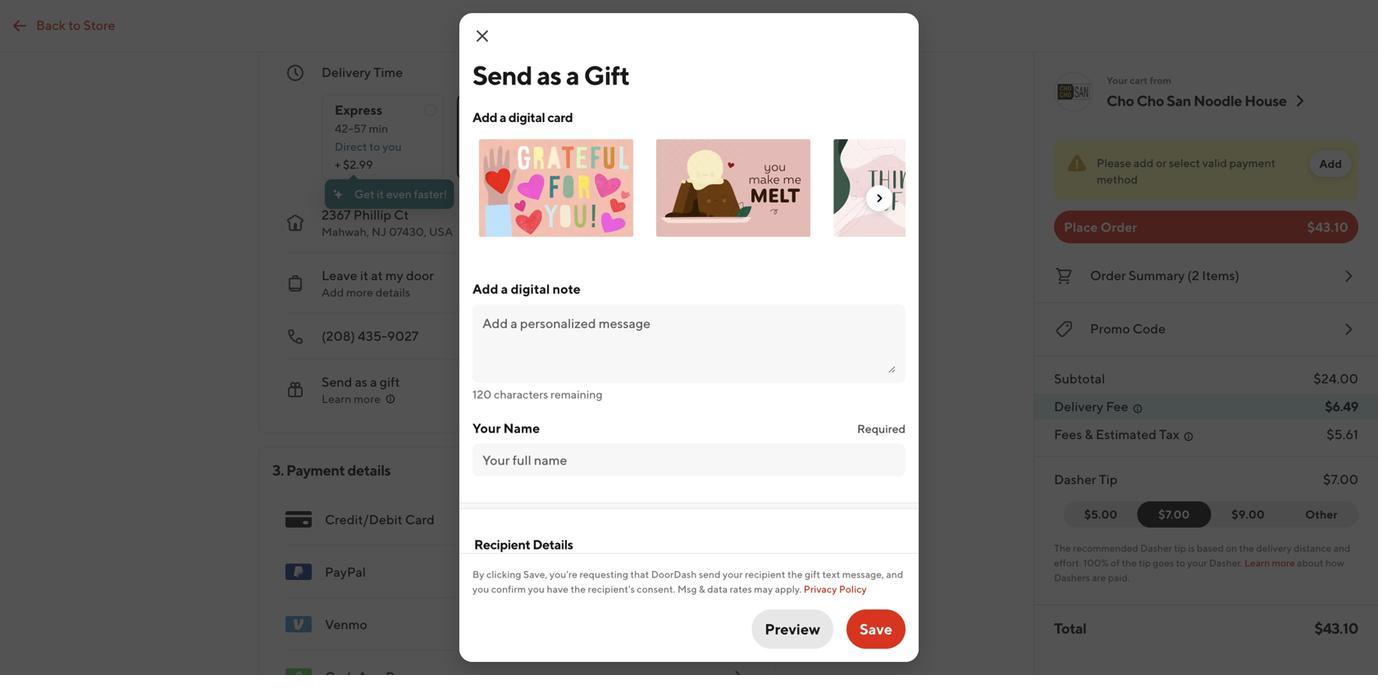 Task type: vqa. For each thing, say whether or not it's contained in the screenshot.
NEW! PB Horchata Smoothie's NEW!
no



Task type: describe. For each thing, give the bounding box(es) containing it.
Your Name text field
[[482, 452, 896, 470]]

characters
[[494, 388, 548, 402]]

47–62
[[470, 122, 502, 135]]

120 characters remaining status
[[472, 387, 906, 403]]

save,
[[523, 569, 548, 581]]

0 horizontal spatial gift
[[380, 374, 400, 390]]

have
[[547, 584, 569, 596]]

payment
[[1229, 156, 1276, 170]]

my
[[385, 268, 403, 283]]

cart
[[1130, 75, 1148, 86]]

recipient details
[[474, 537, 573, 553]]

a up (208) 435-9027 button
[[501, 281, 508, 297]]

add for add a digital note
[[472, 281, 498, 297]]

add inside leave it at my door add more details
[[322, 286, 344, 299]]

promo code
[[1090, 321, 1166, 337]]

privacy policy link
[[804, 582, 867, 597]]

2 cho from the left
[[1137, 92, 1164, 110]]

more inside leave it at my door add more details
[[346, 286, 373, 299]]

0 horizontal spatial to
[[68, 17, 81, 33]]

1 vertical spatial learn
[[1244, 558, 1270, 569]]

0 vertical spatial order
[[1101, 219, 1137, 235]]

(2
[[1187, 268, 1199, 283]]

$5.61
[[1327, 427, 1358, 443]]

delivery or pickup selector option group
[[381, 21, 652, 47]]

policy
[[839, 584, 867, 596]]

select
[[1169, 156, 1200, 170]]

2367 phillip ct mahwah,  nj 07430,  usa
[[322, 207, 453, 239]]

add a digital note
[[472, 281, 581, 297]]

dasher inside the recommended dasher tip is based on the delivery distance and effort. 100% of the tip goes to your dasher.
[[1140, 543, 1172, 555]]

get it even faster!
[[354, 187, 447, 201]]

delivery
[[1256, 543, 1292, 555]]

120 characters remaining
[[472, 388, 603, 402]]

Delivery radio
[[381, 21, 517, 47]]

you inside 42–57 min direct to you + $2.99
[[382, 140, 402, 153]]

2 horizontal spatial delivery
[[1054, 399, 1103, 415]]

(208) 435-9027 button
[[272, 314, 748, 360]]

more inside the learn more "button"
[[354, 393, 381, 406]]

min for 42–57
[[369, 122, 388, 135]]

remaining
[[551, 388, 603, 402]]

privacy policy
[[804, 584, 867, 596]]

tax
[[1159, 427, 1179, 443]]

$24.00
[[1314, 371, 1358, 387]]

dasher.
[[1209, 558, 1243, 569]]

2367
[[322, 207, 351, 223]]

$5.00 button
[[1064, 502, 1148, 528]]

may
[[754, 584, 773, 596]]

1 vertical spatial $43.10
[[1314, 620, 1358, 638]]

Other button
[[1284, 502, 1358, 528]]

add
[[1134, 156, 1154, 170]]

your inside the recommended dasher tip is based on the delivery distance and effort. 100% of the tip goes to your dasher.
[[1187, 558, 1207, 569]]

faster!
[[414, 187, 447, 201]]

back to store
[[36, 17, 115, 33]]

required
[[857, 423, 906, 436]]

fees & estimated
[[1054, 427, 1157, 443]]

recipient's
[[588, 584, 635, 596]]

delivery time
[[322, 64, 403, 80]]

house
[[1245, 92, 1287, 110]]

privacy
[[804, 584, 837, 596]]

phillip
[[353, 207, 391, 223]]

by
[[472, 569, 484, 581]]

distance
[[1294, 543, 1332, 555]]

credit/debit card
[[325, 512, 435, 528]]

the right on
[[1239, 543, 1254, 555]]

you make me melt image
[[655, 138, 812, 239]]

send for send as a gift
[[472, 60, 532, 91]]

get
[[354, 187, 374, 201]]

even
[[386, 187, 412, 201]]

the right have
[[571, 584, 586, 596]]

435-
[[358, 329, 387, 344]]

cho cho san noodle house
[[1107, 92, 1287, 110]]

gift
[[584, 60, 630, 91]]

credit/debit
[[325, 512, 403, 528]]

please add or select valid payment method
[[1097, 156, 1276, 186]]

venmo button
[[272, 599, 761, 651]]

paid.
[[1108, 573, 1130, 584]]

learn more inside "button"
[[322, 393, 381, 406]]

tip amount option group
[[1064, 502, 1358, 528]]

msg
[[678, 584, 697, 596]]

add for add a digital card
[[472, 110, 497, 125]]

add a digital card
[[472, 110, 573, 125]]

42–57 min direct to you + $2.99
[[335, 122, 402, 171]]

other
[[1305, 508, 1337, 522]]

please
[[1097, 156, 1131, 170]]

express
[[335, 102, 382, 118]]

and inside the recommended dasher tip is based on the delivery distance and effort. 100% of the tip goes to your dasher.
[[1334, 543, 1351, 555]]

to inside 42–57 min direct to you + $2.99
[[369, 140, 380, 153]]

learn inside "button"
[[322, 393, 351, 406]]

rates
[[730, 584, 752, 596]]

digital for note
[[511, 281, 550, 297]]

leave it at my door add more details
[[322, 268, 434, 299]]

47–62 min
[[470, 122, 524, 135]]

details
[[533, 537, 573, 553]]

valid
[[1202, 156, 1227, 170]]

time
[[374, 64, 403, 80]]

send as a gift
[[322, 374, 400, 390]]

grateful for you image
[[477, 138, 635, 238]]

method
[[1097, 173, 1138, 186]]

it for at
[[360, 268, 368, 283]]

from
[[1150, 75, 1171, 86]]

place
[[1064, 219, 1098, 235]]

total
[[1054, 620, 1086, 638]]

100%
[[1083, 558, 1109, 569]]

a left card
[[500, 110, 506, 125]]

1 cho from the left
[[1107, 92, 1134, 110]]

dashers
[[1054, 573, 1090, 584]]

save
[[860, 621, 892, 639]]

promo
[[1090, 321, 1130, 337]]

preview button
[[752, 610, 833, 650]]

send as a gift dialog
[[459, 13, 994, 676]]

add new payment method button
[[272, 651, 761, 676]]

order inside button
[[1090, 268, 1126, 283]]

details inside leave it at my door add more details
[[376, 286, 410, 299]]

and inside by clicking save, you're requesting that doordash send your recipient the gift text message, and you confirm you have the recipient's consent. msg & data rates may apply.
[[886, 569, 903, 581]]

effort.
[[1054, 558, 1081, 569]]

noodle
[[1194, 92, 1242, 110]]

goes
[[1153, 558, 1174, 569]]



Task type: locate. For each thing, give the bounding box(es) containing it.
1 vertical spatial tip
[[1139, 558, 1151, 569]]

cho down from
[[1137, 92, 1164, 110]]

1 vertical spatial more
[[354, 393, 381, 406]]

$7.00 up is
[[1158, 508, 1190, 522]]

it left at
[[360, 268, 368, 283]]

0 horizontal spatial learn more
[[322, 393, 381, 406]]

your down 120 on the bottom
[[472, 421, 501, 436]]

your inside by clicking save, you're requesting that doordash send your recipient the gift text message, and you confirm you have the recipient's consent. msg & data rates may apply.
[[723, 569, 743, 581]]

$9.00
[[1232, 508, 1265, 522]]

1 horizontal spatial you
[[472, 584, 489, 596]]

0 horizontal spatial your
[[723, 569, 743, 581]]

2 vertical spatial to
[[1176, 558, 1185, 569]]

0 horizontal spatial it
[[360, 268, 368, 283]]

you right direct on the left top of the page
[[382, 140, 402, 153]]

recipient
[[474, 537, 530, 553]]

learn down send as a gift
[[322, 393, 351, 406]]

your
[[1107, 75, 1128, 86], [472, 421, 501, 436]]

0 horizontal spatial &
[[699, 584, 705, 596]]

tip left is
[[1174, 543, 1186, 555]]

nj
[[372, 225, 387, 239]]

1 add new payment method image from the top
[[728, 563, 748, 582]]

1 vertical spatial &
[[699, 584, 705, 596]]

based
[[1197, 543, 1224, 555]]

and up how at the bottom of the page
[[1334, 543, 1351, 555]]

0 vertical spatial and
[[1334, 543, 1351, 555]]

digital for card
[[509, 110, 545, 125]]

details up the credit/debit
[[347, 462, 391, 479]]

delivery
[[427, 27, 471, 40], [322, 64, 371, 80], [1054, 399, 1103, 415]]

digital
[[509, 110, 545, 125], [511, 281, 550, 297]]

delivery down subtotal
[[1054, 399, 1103, 415]]

0 vertical spatial $7.00
[[1323, 472, 1358, 488]]

order right the place
[[1101, 219, 1137, 235]]

learn more button
[[322, 391, 397, 408]]

as up the learn more "button"
[[355, 374, 367, 390]]

you down the save,
[[528, 584, 545, 596]]

0 vertical spatial &
[[1085, 427, 1093, 443]]

9027
[[387, 329, 418, 344]]

gift
[[380, 374, 400, 390], [805, 569, 820, 581]]

option group containing express
[[322, 81, 748, 180]]

as for gift
[[537, 60, 561, 91]]

2 horizontal spatial to
[[1176, 558, 1185, 569]]

& right msg
[[699, 584, 705, 596]]

0 horizontal spatial tip
[[1139, 558, 1151, 569]]

place order
[[1064, 219, 1137, 235]]

dasher left tip
[[1054, 472, 1096, 488]]

1 horizontal spatial as
[[537, 60, 561, 91]]

back
[[36, 17, 66, 33]]

paypal
[[325, 565, 366, 580]]

menu
[[272, 494, 761, 676]]

0 horizontal spatial cho
[[1107, 92, 1134, 110]]

0 horizontal spatial you
[[382, 140, 402, 153]]

$43.10 down add button
[[1307, 219, 1349, 235]]

the up apply.
[[787, 569, 803, 581]]

0 vertical spatial dasher
[[1054, 472, 1096, 488]]

card
[[405, 512, 435, 528]]

option group
[[322, 81, 748, 180]]

fees
[[1054, 427, 1082, 443]]

0 vertical spatial $43.10
[[1307, 219, 1349, 235]]

0 horizontal spatial send
[[322, 374, 352, 390]]

$43.10
[[1307, 219, 1349, 235], [1314, 620, 1358, 638]]

about how dashers are paid.
[[1054, 558, 1344, 584]]

more down delivery
[[1272, 558, 1295, 569]]

2 vertical spatial more
[[1272, 558, 1295, 569]]

your inside send as a gift dialog
[[472, 421, 501, 436]]

min down express
[[369, 122, 388, 135]]

mahwah,
[[322, 225, 369, 239]]

0 vertical spatial gift
[[380, 374, 400, 390]]

3. payment details
[[272, 462, 391, 479]]

0 vertical spatial as
[[537, 60, 561, 91]]

status
[[1054, 141, 1358, 201]]

2 horizontal spatial you
[[528, 584, 545, 596]]

$7.00 up other
[[1323, 472, 1358, 488]]

the
[[1054, 543, 1071, 555]]

1 vertical spatial send
[[322, 374, 352, 390]]

0 horizontal spatial delivery
[[322, 64, 371, 80]]

add down leave
[[322, 286, 344, 299]]

your down is
[[1187, 558, 1207, 569]]

you're
[[550, 569, 578, 581]]

a left gift
[[566, 60, 579, 91]]

1 vertical spatial to
[[369, 140, 380, 153]]

standard
[[470, 102, 526, 118]]

0 horizontal spatial min
[[369, 122, 388, 135]]

none radio containing express
[[322, 94, 444, 180]]

1 vertical spatial as
[[355, 374, 367, 390]]

delivery up express
[[322, 64, 371, 80]]

1 vertical spatial $7.00
[[1158, 508, 1190, 522]]

1 horizontal spatial send
[[472, 60, 532, 91]]

42–57
[[335, 122, 366, 135]]

0 horizontal spatial dasher
[[1054, 472, 1096, 488]]

send up "standard"
[[472, 60, 532, 91]]

a up the learn more "button"
[[370, 374, 377, 390]]

0 vertical spatial send
[[472, 60, 532, 91]]

(208)
[[322, 329, 355, 344]]

1 vertical spatial gift
[[805, 569, 820, 581]]

$6.49
[[1325, 399, 1358, 415]]

add up (208) 435-9027 button
[[472, 281, 498, 297]]

is
[[1188, 543, 1195, 555]]

learn more down send as a gift
[[322, 393, 381, 406]]

cho down cart
[[1107, 92, 1134, 110]]

1 min from the left
[[369, 122, 388, 135]]

message,
[[842, 569, 884, 581]]

min inside 42–57 min direct to you + $2.99
[[369, 122, 388, 135]]

$5.00
[[1084, 508, 1118, 522]]

min for 47–62
[[504, 122, 524, 135]]

(208) 435-9027
[[322, 329, 418, 344]]

as up card
[[537, 60, 561, 91]]

0 vertical spatial delivery
[[427, 27, 471, 40]]

the right of
[[1122, 558, 1137, 569]]

to right "goes"
[[1176, 558, 1185, 569]]

delivery inside delivery radio
[[427, 27, 471, 40]]

1 horizontal spatial delivery
[[427, 27, 471, 40]]

status containing please add or select valid payment method
[[1054, 141, 1358, 201]]

1 horizontal spatial learn more
[[1244, 558, 1295, 569]]

add new payment method image inside add new payment method button
[[728, 668, 748, 676]]

1 horizontal spatial gift
[[805, 569, 820, 581]]

0 vertical spatial more
[[346, 286, 373, 299]]

requesting
[[580, 569, 628, 581]]

doordash
[[651, 569, 697, 581]]

1 horizontal spatial your
[[1187, 558, 1207, 569]]

0 vertical spatial learn
[[322, 393, 351, 406]]

learn down delivery
[[1244, 558, 1270, 569]]

1 vertical spatial dasher
[[1140, 543, 1172, 555]]

1 horizontal spatial and
[[1334, 543, 1351, 555]]

1 vertical spatial order
[[1090, 268, 1126, 283]]

add right the payment
[[1319, 157, 1342, 171]]

send up the learn more "button"
[[322, 374, 352, 390]]

0 horizontal spatial $7.00
[[1158, 508, 1190, 522]]

add left card
[[472, 110, 497, 125]]

send for send as a gift
[[322, 374, 352, 390]]

to inside the recommended dasher tip is based on the delivery distance and effort. 100% of the tip goes to your dasher.
[[1176, 558, 1185, 569]]

0 vertical spatial your
[[1107, 75, 1128, 86]]

0 vertical spatial add new payment method image
[[728, 563, 748, 582]]

digital left card
[[509, 110, 545, 125]]

you down by
[[472, 584, 489, 596]]

add new payment method image
[[728, 563, 748, 582], [728, 668, 748, 676]]

details down my
[[376, 286, 410, 299]]

tip left "goes"
[[1139, 558, 1151, 569]]

2 add new payment method image from the top
[[728, 668, 748, 676]]

get it even faster! tooltip
[[325, 175, 454, 209]]

+
[[335, 158, 341, 171]]

$43.10 down how at the bottom of the page
[[1314, 620, 1358, 638]]

data
[[707, 584, 728, 596]]

load more cards image
[[873, 192, 886, 205]]

1 horizontal spatial cho
[[1137, 92, 1164, 110]]

your left cart
[[1107, 75, 1128, 86]]

cho
[[1107, 92, 1134, 110], [1137, 92, 1164, 110]]

1 horizontal spatial $7.00
[[1323, 472, 1358, 488]]

$7.00 inside button
[[1158, 508, 1190, 522]]

san
[[1167, 92, 1191, 110]]

gift up privacy
[[805, 569, 820, 581]]

delivery left close image
[[427, 27, 471, 40]]

close image
[[472, 26, 492, 46]]

summary
[[1129, 268, 1185, 283]]

your for your cart from
[[1107, 75, 1128, 86]]

to right direct on the left top of the page
[[369, 140, 380, 153]]

it
[[377, 187, 384, 201], [360, 268, 368, 283]]

1 horizontal spatial tip
[[1174, 543, 1186, 555]]

venmo
[[325, 617, 367, 633]]

& right fees
[[1085, 427, 1093, 443]]

it inside tooltip
[[377, 187, 384, 201]]

save button
[[846, 610, 906, 650]]

the recommended dasher tip is based on the delivery distance and effort. 100% of the tip goes to your dasher.
[[1054, 543, 1351, 569]]

subtotal
[[1054, 371, 1105, 387]]

1 vertical spatial add new payment method image
[[728, 668, 748, 676]]

leave
[[322, 268, 357, 283]]

ct
[[394, 207, 409, 223]]

your up rates at bottom
[[723, 569, 743, 581]]

apply.
[[775, 584, 802, 596]]

1 vertical spatial it
[[360, 268, 368, 283]]

the
[[1239, 543, 1254, 555], [1122, 558, 1137, 569], [787, 569, 803, 581], [571, 584, 586, 596]]

dasher up "goes"
[[1140, 543, 1172, 555]]

order summary (2 items)
[[1090, 268, 1240, 283]]

your for your name
[[472, 421, 501, 436]]

send
[[699, 569, 721, 581]]

1 vertical spatial your
[[472, 421, 501, 436]]

and right message,
[[886, 569, 903, 581]]

more down at
[[346, 286, 373, 299]]

0 vertical spatial it
[[377, 187, 384, 201]]

0 horizontal spatial your
[[472, 421, 501, 436]]

Add a digital note text field
[[482, 315, 896, 374]]

0 horizontal spatial and
[[886, 569, 903, 581]]

1 horizontal spatial your
[[1107, 75, 1128, 86]]

& inside by clicking save, you're requesting that doordash send your recipient the gift text message, and you confirm you have the recipient's consent. msg & data rates may apply.
[[699, 584, 705, 596]]

0 vertical spatial tip
[[1174, 543, 1186, 555]]

1 vertical spatial and
[[886, 569, 903, 581]]

to
[[68, 17, 81, 33], [369, 140, 380, 153], [1176, 558, 1185, 569]]

None radio
[[322, 94, 444, 180]]

1 horizontal spatial it
[[377, 187, 384, 201]]

order left summary
[[1090, 268, 1126, 283]]

at
[[371, 268, 383, 283]]

to right back
[[68, 17, 81, 33]]

min down "standard"
[[504, 122, 524, 135]]

that
[[630, 569, 649, 581]]

confirm
[[491, 584, 526, 596]]

1 horizontal spatial dasher
[[1140, 543, 1172, 555]]

1 vertical spatial learn more
[[1244, 558, 1295, 569]]

2 vertical spatial delivery
[[1054, 399, 1103, 415]]

clicking
[[486, 569, 521, 581]]

$7.00 button
[[1137, 502, 1211, 528]]

promo code button
[[1054, 317, 1358, 343]]

0 vertical spatial learn more
[[322, 393, 381, 406]]

0 horizontal spatial as
[[355, 374, 367, 390]]

it right get
[[377, 187, 384, 201]]

menu containing credit/debit card
[[272, 494, 761, 676]]

as inside send as a gift dialog
[[537, 60, 561, 91]]

door
[[406, 268, 434, 283]]

tip
[[1099, 472, 1118, 488]]

min
[[369, 122, 388, 135], [504, 122, 524, 135]]

learn
[[322, 393, 351, 406], [1244, 558, 1270, 569]]

learn more
[[322, 393, 381, 406], [1244, 558, 1295, 569]]

add for add
[[1319, 157, 1342, 171]]

text
[[822, 569, 840, 581]]

card
[[547, 110, 573, 125]]

gift inside by clicking save, you're requesting that doordash send your recipient the gift text message, and you confirm you have the recipient's consent. msg & data rates may apply.
[[805, 569, 820, 581]]

1 vertical spatial delivery
[[322, 64, 371, 80]]

add button
[[1310, 151, 1352, 177]]

gift up the learn more "button"
[[380, 374, 400, 390]]

1 horizontal spatial &
[[1085, 427, 1093, 443]]

0 vertical spatial details
[[376, 286, 410, 299]]

it for even
[[377, 187, 384, 201]]

name
[[503, 421, 540, 436]]

1 horizontal spatial min
[[504, 122, 524, 135]]

$9.00 button
[[1201, 502, 1285, 528]]

back to store link
[[0, 9, 125, 42]]

1 horizontal spatial to
[[369, 140, 380, 153]]

send
[[472, 60, 532, 91], [322, 374, 352, 390]]

as for gift
[[355, 374, 367, 390]]

1 vertical spatial digital
[[511, 281, 550, 297]]

show menu image
[[285, 507, 312, 533]]

digital left note
[[511, 281, 550, 297]]

recipient
[[745, 569, 785, 581]]

0 vertical spatial digital
[[509, 110, 545, 125]]

2 min from the left
[[504, 122, 524, 135]]

add inside button
[[1319, 157, 1342, 171]]

$7.00
[[1323, 472, 1358, 488], [1158, 508, 1190, 522]]

0 vertical spatial to
[[68, 17, 81, 33]]

a
[[566, 60, 579, 91], [500, 110, 506, 125], [501, 281, 508, 297], [370, 374, 377, 390]]

learn more down delivery
[[1244, 558, 1295, 569]]

send inside dialog
[[472, 60, 532, 91]]

recommended
[[1073, 543, 1138, 555]]

it inside leave it at my door add more details
[[360, 268, 368, 283]]

1 vertical spatial details
[[347, 462, 391, 479]]

None radio
[[457, 94, 579, 180], [592, 94, 746, 180], [457, 94, 579, 180], [592, 94, 746, 180]]

more down send as a gift
[[354, 393, 381, 406]]

store
[[83, 17, 115, 33]]

0 horizontal spatial learn
[[322, 393, 351, 406]]

1 horizontal spatial learn
[[1244, 558, 1270, 569]]



